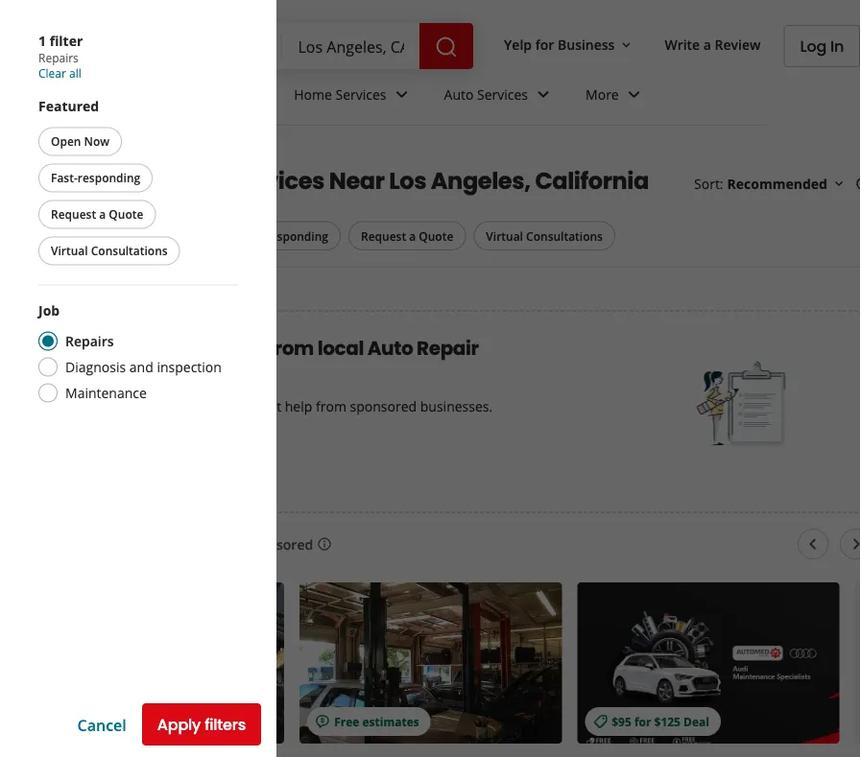 Task type: vqa. For each thing, say whether or not it's contained in the screenshot.
16 free estimates v2 icon
yes



Task type: locate. For each thing, give the bounding box(es) containing it.
business
[[558, 35, 615, 53]]

free estimates right 16 free estimates v2 icon
[[334, 714, 419, 729]]

log in link
[[784, 25, 860, 67]]

consultations right 16 filter v2 image
[[91, 243, 168, 259]]

fast-responding inside "filters" group
[[239, 228, 328, 244]]

24 chevron down v2 image down yelp for business
[[532, 83, 555, 106]]

open up 16 chevron right v2 image
[[51, 133, 81, 149]]

estimates right 16 free estimates v2 icon
[[362, 714, 419, 729]]

virtual down angeles,
[[486, 228, 523, 244]]

now up 16 chevron right v2 image
[[84, 133, 110, 149]]

auto services link
[[429, 69, 570, 125]]

1 vertical spatial from
[[316, 397, 347, 415]]

open now button down "featured"
[[38, 127, 122, 156]]

now inside "filters" group
[[181, 228, 206, 244]]

top
[[38, 165, 81, 197]]

1 filter repairs clear all
[[38, 31, 83, 81]]

1 horizontal spatial from
[[316, 397, 347, 415]]

1 horizontal spatial 24 chevron down v2 image
[[532, 83, 555, 106]]

0 horizontal spatial open now button
[[38, 127, 122, 156]]

in
[[830, 36, 844, 57]]

0 horizontal spatial from
[[268, 335, 314, 362]]

0 vertical spatial now
[[84, 133, 110, 149]]

2 horizontal spatial 24 chevron down v2 image
[[623, 83, 646, 106]]

quote
[[109, 206, 143, 222], [419, 228, 453, 244]]

1 left "all"
[[87, 229, 92, 242]]

0 horizontal spatial free estimates
[[57, 714, 142, 729]]

request up 16 filter v2 image
[[51, 206, 96, 222]]

free price estimates from local auto repair pros image
[[696, 357, 792, 453]]

24 chevron down v2 image right more
[[623, 83, 646, 106]]

a right write
[[704, 35, 711, 53]]

1 horizontal spatial 1
[[87, 229, 92, 242]]

1 vertical spatial and
[[234, 397, 258, 415]]

1
[[38, 31, 46, 49], [87, 229, 92, 242]]

0 vertical spatial open now
[[51, 133, 110, 149]]

virtual consultations button inside featured group
[[38, 237, 180, 265]]

clear all link
[[38, 65, 81, 81]]

free estimates left apply
[[57, 714, 142, 729]]

and left 'get'
[[234, 397, 258, 415]]

a up 1 all
[[99, 206, 106, 222]]

2 24 chevron down v2 image from the left
[[532, 83, 555, 106]]

fast-
[[51, 170, 78, 186], [239, 228, 265, 244]]

write
[[665, 35, 700, 53]]

services
[[336, 85, 386, 103], [477, 85, 528, 103], [227, 165, 325, 197]]

now inside featured group
[[84, 133, 110, 149]]

16 deal v2 image
[[593, 714, 608, 730]]

maintenance
[[65, 384, 147, 402]]

request down los
[[361, 228, 406, 244]]

24 chevron down v2 image right home services
[[390, 83, 413, 106]]

free estimates
[[57, 714, 142, 729], [334, 714, 419, 729]]

1 horizontal spatial open now
[[147, 228, 206, 244]]

yelp left 16 chevron right v2 image
[[38, 149, 63, 165]]

1 horizontal spatial free estimates
[[334, 714, 419, 729]]

open right "all"
[[147, 228, 178, 244]]

responding down automotive
[[78, 170, 140, 186]]

1 horizontal spatial open
[[147, 228, 178, 244]]

1 vertical spatial fast-responding
[[239, 228, 328, 244]]

fast-responding
[[51, 170, 140, 186], [239, 228, 328, 244]]

24 chevron down v2 image inside auto services link
[[532, 83, 555, 106]]

1 horizontal spatial virtual consultations
[[486, 228, 603, 244]]

open now inside "filters" group
[[147, 228, 206, 244]]

for right "$95"
[[635, 714, 651, 729]]

fast- for fast-responding button to the bottom
[[239, 228, 265, 244]]

2 vertical spatial a
[[409, 228, 416, 244]]

home services link
[[279, 69, 429, 125]]

for
[[535, 35, 554, 53], [635, 714, 651, 729]]

auto right best
[[168, 165, 223, 197]]

responding for topmost fast-responding button
[[78, 170, 140, 186]]

24 chevron down v2 image inside 'more' link
[[623, 83, 646, 106]]

1 vertical spatial responding
[[265, 228, 328, 244]]

request a quote button
[[38, 200, 156, 229], [348, 221, 466, 250]]

16 chevron down v2 image
[[619, 37, 634, 53]]

0 horizontal spatial auto
[[168, 165, 223, 197]]

0 horizontal spatial free estimates link
[[22, 583, 284, 744]]

0 vertical spatial 1
[[38, 31, 46, 49]]

estimates inside free price estimates from local auto repair pros tell us about your project and get help from sponsored businesses.
[[168, 335, 264, 362]]

request inside "filters" group
[[361, 228, 406, 244]]

repairs up diagnosis
[[65, 332, 114, 350]]

request a quote button down 10
[[38, 200, 156, 229]]

1 vertical spatial auto
[[168, 165, 223, 197]]

yelp inside button
[[504, 35, 532, 53]]

0 horizontal spatial open
[[51, 133, 81, 149]]

consultations down california
[[526, 228, 603, 244]]

now for the topmost open now button
[[84, 133, 110, 149]]

1 horizontal spatial virtual
[[486, 228, 523, 244]]

open now up 16 chevron right v2 image
[[51, 133, 110, 149]]

1 free estimates from the left
[[57, 714, 142, 729]]

0 horizontal spatial yelp
[[38, 149, 63, 165]]

0 vertical spatial repairs
[[38, 50, 79, 66]]

consultations inside "filters" group
[[526, 228, 603, 244]]

now
[[84, 133, 110, 149], [181, 228, 206, 244]]

filters group
[[38, 221, 619, 251]]

24 chevron down v2 image
[[390, 83, 413, 106], [532, 83, 555, 106], [623, 83, 646, 106]]

virtual
[[486, 228, 523, 244], [51, 243, 88, 259]]

repair
[[417, 335, 479, 362]]

virtual inside featured group
[[51, 243, 88, 259]]

0 vertical spatial and
[[129, 358, 153, 376]]

1 horizontal spatial now
[[181, 228, 206, 244]]

inspection
[[157, 358, 222, 376]]

about
[[114, 397, 151, 415]]

1 horizontal spatial free estimates link
[[300, 583, 562, 744]]

free estimates link
[[22, 583, 284, 744], [300, 583, 562, 744]]

0 vertical spatial request
[[51, 206, 96, 222]]

a inside "filters" group
[[409, 228, 416, 244]]

estimates left apply
[[85, 714, 142, 729]]

sort:
[[694, 175, 724, 193]]

services for auto services
[[477, 85, 528, 103]]

auto inside free price estimates from local auto repair pros tell us about your project and get help from sponsored businesses.
[[367, 335, 413, 362]]

0 horizontal spatial a
[[99, 206, 106, 222]]

consultations
[[526, 228, 603, 244], [91, 243, 168, 259]]

yelp
[[504, 35, 532, 53], [38, 149, 63, 165]]

option group
[[38, 301, 238, 406]]

0 horizontal spatial request a quote
[[51, 206, 143, 222]]

responding
[[78, 170, 140, 186], [265, 228, 328, 244]]

services down yelp for business
[[477, 85, 528, 103]]

$95 for $125 deal
[[612, 714, 709, 729]]

0 horizontal spatial virtual
[[51, 243, 88, 259]]

0 horizontal spatial fast-responding button
[[38, 164, 153, 192]]

repairs inside the 1 filter repairs clear all
[[38, 50, 79, 66]]

price
[[116, 335, 164, 362]]

request a quote up 1 all
[[51, 206, 143, 222]]

0 horizontal spatial virtual consultations
[[51, 243, 168, 259]]

virtual consultations button down california
[[474, 221, 615, 250]]

responding inside "filters" group
[[265, 228, 328, 244]]

virtual consultations
[[486, 228, 603, 244], [51, 243, 168, 259]]

1 vertical spatial fast-
[[239, 228, 265, 244]]

1 horizontal spatial for
[[635, 714, 651, 729]]

1 vertical spatial 1
[[87, 229, 92, 242]]

1 horizontal spatial consultations
[[526, 228, 603, 244]]

from
[[268, 335, 314, 362], [316, 397, 347, 415]]

1 horizontal spatial fast-
[[239, 228, 265, 244]]

open now button down best
[[135, 221, 219, 250]]

16 chevron right v2 image
[[71, 150, 86, 165]]

1 24 chevron down v2 image from the left
[[390, 83, 413, 106]]

previous image
[[801, 533, 824, 556]]

for for yelp
[[535, 35, 554, 53]]

0 horizontal spatial fast-responding
[[51, 170, 140, 186]]

job
[[38, 301, 60, 320]]

1 left filter
[[38, 31, 46, 49]]

search image
[[435, 36, 458, 59]]

auto right local
[[367, 335, 413, 362]]

1 vertical spatial request a quote
[[361, 228, 453, 244]]

featured group
[[35, 96, 238, 269]]

1 vertical spatial for
[[635, 714, 651, 729]]

0 horizontal spatial virtual consultations button
[[38, 237, 180, 265]]

estimates up project
[[168, 335, 264, 362]]

24 chevron down v2 image inside 'home services' link
[[390, 83, 413, 106]]

1 horizontal spatial a
[[409, 228, 416, 244]]

1 horizontal spatial estimates
[[168, 335, 264, 362]]

a
[[704, 35, 711, 53], [99, 206, 106, 222], [409, 228, 416, 244]]

yelp up business categories element
[[504, 35, 532, 53]]

estimates
[[168, 335, 264, 362], [85, 714, 142, 729], [362, 714, 419, 729]]

1 vertical spatial open now
[[147, 228, 206, 244]]

0 vertical spatial fast-responding
[[51, 170, 140, 186]]

0 horizontal spatial for
[[535, 35, 554, 53]]

0 vertical spatial auto
[[444, 85, 474, 103]]

auto down search icon on the top right
[[444, 85, 474, 103]]

1 horizontal spatial responding
[[265, 228, 328, 244]]

and
[[129, 358, 153, 376], [234, 397, 258, 415]]

request a quote down los
[[361, 228, 453, 244]]

1 vertical spatial a
[[99, 206, 106, 222]]

from right help
[[316, 397, 347, 415]]

request
[[51, 206, 96, 222], [361, 228, 406, 244]]

request a quote inside "filters" group
[[361, 228, 453, 244]]

1 free estimates link from the left
[[22, 583, 284, 744]]

1 vertical spatial open
[[147, 228, 178, 244]]

0 vertical spatial responding
[[78, 170, 140, 186]]

local
[[317, 335, 364, 362]]

0 vertical spatial for
[[535, 35, 554, 53]]

2 vertical spatial auto
[[367, 335, 413, 362]]

3 24 chevron down v2 image from the left
[[623, 83, 646, 106]]

0 vertical spatial fast-
[[51, 170, 78, 186]]

1 horizontal spatial quote
[[419, 228, 453, 244]]

1 horizontal spatial auto
[[367, 335, 413, 362]]

us
[[96, 397, 111, 415]]

consultations inside featured group
[[91, 243, 168, 259]]

open now
[[51, 133, 110, 149], [147, 228, 206, 244]]

business categories element
[[146, 69, 861, 125]]

services up "filters" group
[[227, 165, 325, 197]]

repairs down filter
[[38, 50, 79, 66]]

fast-responding inside featured group
[[51, 170, 140, 186]]

services right home
[[336, 85, 386, 103]]

apply
[[157, 714, 201, 736]]

for inside button
[[535, 35, 554, 53]]

0 horizontal spatial responding
[[78, 170, 140, 186]]

open now down best
[[147, 228, 206, 244]]

10
[[86, 165, 109, 197]]

open now inside featured group
[[51, 133, 110, 149]]

a down los
[[409, 228, 416, 244]]

automotive
[[94, 149, 162, 165]]

open now button
[[38, 127, 122, 156], [135, 221, 219, 250]]

free
[[71, 335, 112, 362], [57, 714, 82, 729], [334, 714, 359, 729]]

log in
[[800, 36, 844, 57]]

virtual consultations button down 10
[[38, 237, 180, 265]]

0 vertical spatial a
[[704, 35, 711, 53]]

yelp for business
[[504, 35, 615, 53]]

fast-responding down top 10 best auto services near los angeles, california
[[239, 228, 328, 244]]

16 free estimates v2 image
[[315, 714, 330, 730]]

quote up "all"
[[109, 206, 143, 222]]

1 inside the 1 filter repairs clear all
[[38, 31, 46, 49]]

1 horizontal spatial fast-responding
[[239, 228, 328, 244]]

featured
[[38, 97, 99, 115]]

1 horizontal spatial yelp
[[504, 35, 532, 53]]

fast- inside "filters" group
[[239, 228, 265, 244]]

0 horizontal spatial 1
[[38, 31, 46, 49]]

quote inside featured group
[[109, 206, 143, 222]]

businesses.
[[420, 397, 493, 415]]

for left business
[[535, 35, 554, 53]]

request a quote
[[51, 206, 143, 222], [361, 228, 453, 244]]

request a quote button down los
[[348, 221, 466, 250]]

quote down los
[[419, 228, 453, 244]]

now right "all"
[[181, 228, 206, 244]]

from left local
[[268, 335, 314, 362]]

2 horizontal spatial auto
[[444, 85, 474, 103]]

0 horizontal spatial quote
[[109, 206, 143, 222]]

fast-responding down 16 chevron right v2 image
[[51, 170, 140, 186]]

2 horizontal spatial services
[[477, 85, 528, 103]]

virtual consultations down 10
[[51, 243, 168, 259]]

auto
[[444, 85, 474, 103], [168, 165, 223, 197], [367, 335, 413, 362]]

0 horizontal spatial now
[[84, 133, 110, 149]]

1 vertical spatial repairs
[[65, 332, 114, 350]]

0 vertical spatial quote
[[109, 206, 143, 222]]

$95
[[612, 714, 632, 729]]

0 vertical spatial request a quote
[[51, 206, 143, 222]]

write a review
[[665, 35, 761, 53]]

1 horizontal spatial virtual consultations button
[[474, 221, 615, 250]]

and inside free price estimates from local auto repair pros tell us about your project and get help from sponsored businesses.
[[234, 397, 258, 415]]

virtual consultations down california
[[486, 228, 603, 244]]

1 vertical spatial request
[[361, 228, 406, 244]]

cancel button
[[77, 715, 127, 735]]

1 vertical spatial open now button
[[135, 221, 219, 250]]

1 horizontal spatial and
[[234, 397, 258, 415]]

diagnosis and inspection
[[65, 358, 222, 376]]

open
[[51, 133, 81, 149], [147, 228, 178, 244]]

1 horizontal spatial request a quote
[[361, 228, 453, 244]]

virtual consultations inside featured group
[[51, 243, 168, 259]]

0 horizontal spatial request
[[51, 206, 96, 222]]

repairs
[[38, 50, 79, 66], [65, 332, 114, 350]]

responding down top 10 best auto services near los angeles, california
[[265, 228, 328, 244]]

1 horizontal spatial open now button
[[135, 221, 219, 250]]

0 vertical spatial yelp
[[504, 35, 532, 53]]

next image
[[845, 533, 861, 556]]

automotive link
[[94, 149, 162, 165]]

1 horizontal spatial services
[[336, 85, 386, 103]]

best
[[113, 165, 163, 197]]

0 horizontal spatial 24 chevron down v2 image
[[390, 83, 413, 106]]

home services
[[294, 85, 386, 103]]

fast- inside featured group
[[51, 170, 78, 186]]

cancel
[[77, 715, 127, 735]]

and up the about
[[129, 358, 153, 376]]

open inside "filters" group
[[147, 228, 178, 244]]

virtual consultations button
[[474, 221, 615, 250], [38, 237, 180, 265]]

clear
[[38, 65, 66, 81]]

write a review link
[[657, 27, 769, 62]]

1 vertical spatial yelp
[[38, 149, 63, 165]]

2 horizontal spatial a
[[704, 35, 711, 53]]

0 vertical spatial open
[[51, 133, 81, 149]]

1 inside 1 all
[[87, 229, 92, 242]]

0 horizontal spatial consultations
[[91, 243, 168, 259]]

1 vertical spatial now
[[181, 228, 206, 244]]

responding inside featured group
[[78, 170, 140, 186]]

sponsored
[[350, 397, 417, 415]]

1 vertical spatial quote
[[419, 228, 453, 244]]

fast-responding button
[[38, 164, 153, 192], [226, 221, 341, 250]]

0 horizontal spatial fast-
[[51, 170, 78, 186]]

open now for the topmost open now button
[[51, 133, 110, 149]]

1 horizontal spatial fast-responding button
[[226, 221, 341, 250]]

0 horizontal spatial open now
[[51, 133, 110, 149]]

None search field
[[146, 23, 477, 69]]

virtual left "all"
[[51, 243, 88, 259]]



Task type: describe. For each thing, give the bounding box(es) containing it.
request inside featured group
[[51, 206, 96, 222]]

services for home services
[[336, 85, 386, 103]]

more link
[[570, 69, 661, 125]]

24 chevron down v2 image for more
[[623, 83, 646, 106]]

1 for filter
[[38, 31, 46, 49]]

yelp for yelp link
[[38, 149, 63, 165]]

angeles,
[[431, 165, 531, 197]]

your
[[155, 397, 183, 415]]

0 horizontal spatial and
[[129, 358, 153, 376]]

help
[[285, 397, 312, 415]]

0 horizontal spatial services
[[227, 165, 325, 197]]

quote inside "filters" group
[[419, 228, 453, 244]]

virtual consultations button inside "filters" group
[[474, 221, 615, 250]]

0 vertical spatial fast-responding button
[[38, 164, 153, 192]]

16 filter v2 image
[[55, 229, 70, 245]]

yelp link
[[38, 149, 63, 165]]

$95 for $125 deal link
[[577, 583, 840, 744]]

yelp for yelp for business
[[504, 35, 532, 53]]

yelp for business button
[[496, 27, 642, 62]]

home
[[294, 85, 332, 103]]

24 chevron down v2 image for home services
[[390, 83, 413, 106]]

now for open now button to the bottom
[[181, 228, 206, 244]]

open now for open now button to the bottom
[[147, 228, 206, 244]]

fast-responding for fast-responding button to the bottom
[[239, 228, 328, 244]]

deal
[[684, 714, 709, 729]]

responding for fast-responding button to the bottom
[[265, 228, 328, 244]]

1 all
[[87, 228, 115, 244]]

1 horizontal spatial request a quote button
[[348, 221, 466, 250]]

auto inside business categories element
[[444, 85, 474, 103]]

fast- for topmost fast-responding button
[[51, 170, 78, 186]]

24 chevron down v2 image for auto services
[[532, 83, 555, 106]]

pros
[[71, 362, 114, 389]]

all
[[69, 65, 81, 81]]

0 horizontal spatial estimates
[[85, 714, 142, 729]]

0 vertical spatial open now button
[[38, 127, 122, 156]]

2 free estimates link from the left
[[300, 583, 562, 744]]

$125
[[654, 714, 681, 729]]

2 horizontal spatial estimates
[[362, 714, 419, 729]]

top 10 best auto services near los angeles, california
[[38, 165, 649, 197]]

0 horizontal spatial request a quote button
[[38, 200, 156, 229]]

project
[[187, 397, 231, 415]]

more
[[586, 85, 619, 103]]

auto services
[[444, 85, 528, 103]]

get
[[262, 397, 281, 415]]

0 vertical spatial from
[[268, 335, 314, 362]]

diagnosis
[[65, 358, 126, 376]]

16 info v2 image
[[317, 537, 332, 552]]

near
[[329, 165, 385, 197]]

2 free estimates from the left
[[334, 714, 419, 729]]

1 for all
[[87, 229, 92, 242]]

log
[[800, 36, 827, 57]]

for for $95
[[635, 714, 651, 729]]

request a quote inside featured group
[[51, 206, 143, 222]]

open inside featured group
[[51, 133, 81, 149]]

16 info v2 image
[[855, 176, 861, 192]]

virtual inside "filters" group
[[486, 228, 523, 244]]

filters
[[205, 714, 246, 736]]

fast-responding for topmost fast-responding button
[[51, 170, 140, 186]]

apply filters button
[[142, 704, 261, 746]]

filter
[[50, 31, 83, 49]]

review
[[715, 35, 761, 53]]

tell
[[71, 397, 93, 415]]

all
[[101, 228, 115, 244]]

sponsored
[[244, 535, 313, 553]]

option group containing job
[[38, 301, 238, 406]]

california
[[535, 165, 649, 197]]

1 vertical spatial fast-responding button
[[226, 221, 341, 250]]

los
[[389, 165, 426, 197]]

virtual consultations inside "filters" group
[[486, 228, 603, 244]]

a inside group
[[99, 206, 106, 222]]

free price estimates from local auto repair pros tell us about your project and get help from sponsored businesses.
[[71, 335, 493, 415]]

free inside free price estimates from local auto repair pros tell us about your project and get help from sponsored businesses.
[[71, 335, 112, 362]]

apply filters
[[157, 714, 246, 736]]



